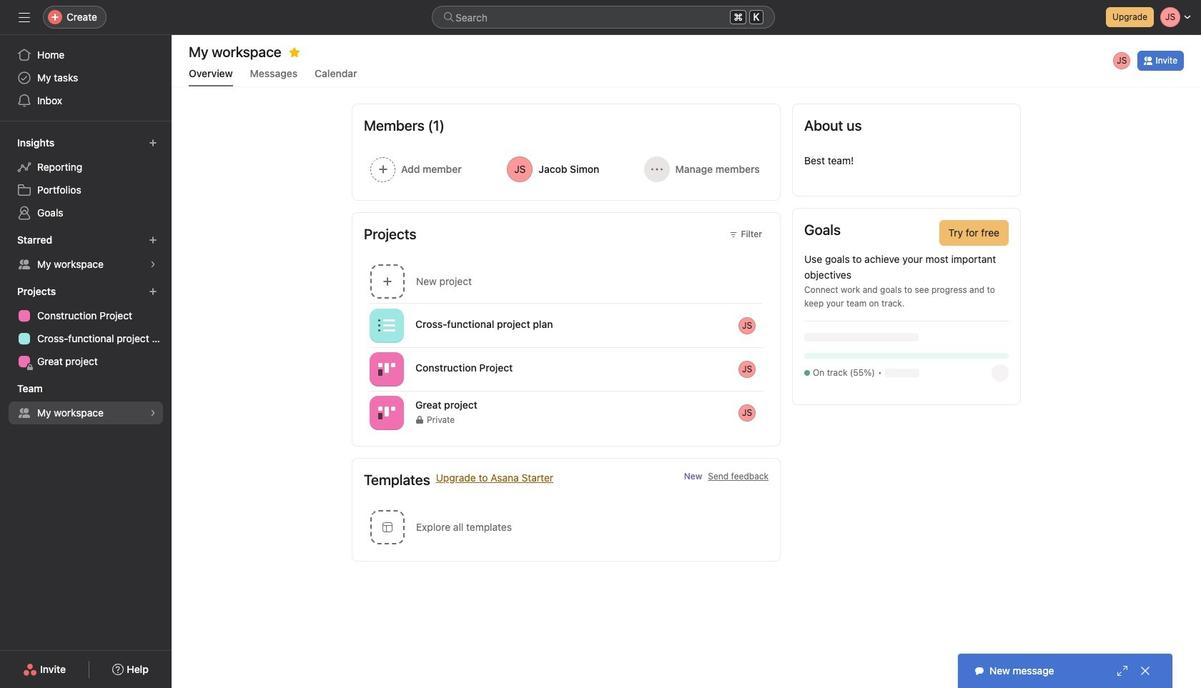 Task type: vqa. For each thing, say whether or not it's contained in the screenshot.
Go back image
no



Task type: describe. For each thing, give the bounding box(es) containing it.
starred element
[[0, 227, 172, 279]]

expand new message image
[[1117, 666, 1128, 677]]

projects element
[[0, 279, 172, 376]]

board image
[[378, 404, 395, 421]]

show options image for board icon
[[763, 407, 774, 419]]

list image
[[378, 317, 395, 334]]

board image
[[378, 361, 395, 378]]

insights element
[[0, 130, 172, 227]]

show options image for list 'image'
[[763, 320, 774, 331]]

new project or portfolio image
[[149, 287, 157, 296]]

see details, my workspace image
[[149, 409, 157, 418]]

global element
[[0, 35, 172, 121]]



Task type: locate. For each thing, give the bounding box(es) containing it.
show options image down show options icon
[[763, 407, 774, 419]]

see details, my workspace image
[[149, 260, 157, 269]]

add items to starred image
[[149, 236, 157, 245]]

filter projects image
[[730, 230, 738, 239]]

show options image
[[763, 320, 774, 331], [763, 407, 774, 419]]

new insights image
[[149, 139, 157, 147]]

teams element
[[0, 376, 172, 428]]

close image
[[1140, 666, 1151, 677]]

show options image up show options icon
[[763, 320, 774, 331]]

1 vertical spatial show options image
[[763, 407, 774, 419]]

None field
[[432, 6, 775, 29]]

hide sidebar image
[[19, 11, 30, 23]]

show options image
[[763, 364, 774, 375]]

Search tasks, projects, and more text field
[[432, 6, 775, 29]]

2 show options image from the top
[[763, 407, 774, 419]]

1 show options image from the top
[[763, 320, 774, 331]]

remove from starred image
[[289, 46, 300, 58]]

0 vertical spatial show options image
[[763, 320, 774, 331]]



